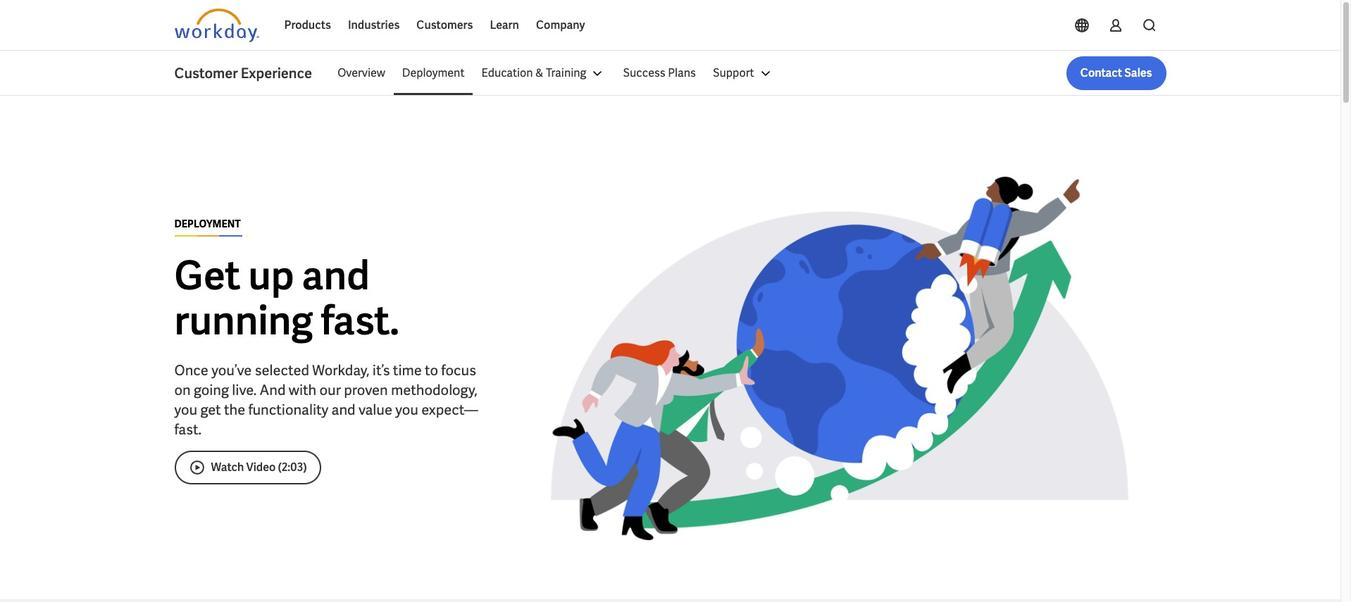 Task type: vqa. For each thing, say whether or not it's contained in the screenshot.
workday inside "OVER THE LAST 10 YEARS, I'VE WORKED FOR A VARIETY OF SAAS COMPANIES. WITHOUT A DOUBT, WORKDAY HAS THE BEST CULTURE AND THE BEST PEOPLE, AND IS THE BEST AT EMBRACING DIFFERENCES."
no



Task type: locate. For each thing, give the bounding box(es) containing it.
overview
[[338, 66, 385, 80]]

menu containing overview
[[329, 56, 782, 90]]

support
[[713, 66, 754, 80]]

0 vertical spatial and
[[302, 250, 370, 301]]

2 you from the left
[[395, 401, 418, 419]]

selected
[[255, 361, 309, 379]]

education & training button
[[473, 56, 615, 90]]

workday,
[[312, 361, 370, 379]]

expect—
[[421, 401, 478, 419]]

fast. inside the get up and running fast.
[[321, 295, 399, 346]]

1 horizontal spatial fast.
[[321, 295, 399, 346]]

and
[[260, 381, 286, 399]]

functionality
[[248, 401, 328, 419]]

to
[[425, 361, 438, 379]]

going
[[194, 381, 229, 399]]

you
[[174, 401, 197, 419], [395, 401, 418, 419]]

learn button
[[481, 8, 528, 42]]

you've
[[211, 361, 252, 379]]

fast. down get
[[174, 420, 202, 439]]

live.
[[232, 381, 257, 399]]

customers
[[417, 18, 473, 32]]

list
[[329, 56, 1166, 90]]

and
[[302, 250, 370, 301], [331, 401, 356, 419]]

it's
[[373, 361, 390, 379]]

list containing overview
[[329, 56, 1166, 90]]

contact sales
[[1081, 66, 1152, 80]]

0 horizontal spatial fast.
[[174, 420, 202, 439]]

fast.
[[321, 295, 399, 346], [174, 420, 202, 439]]

you right value on the bottom of page
[[395, 401, 418, 419]]

proven
[[344, 381, 388, 399]]

fast. up "workday,"
[[321, 295, 399, 346]]

education
[[482, 66, 533, 80]]

0 horizontal spatial you
[[174, 401, 197, 419]]

deployment
[[402, 66, 465, 80]]

and down our
[[331, 401, 356, 419]]

success plans link
[[615, 56, 704, 90]]

get up and running fast.
[[174, 250, 399, 346]]

you down the on on the bottom left of the page
[[174, 401, 197, 419]]

fast. inside once you've selected workday, it's time to focus on going live. and with our proven methodology, you get the functionality and value you expect— fast.
[[174, 420, 202, 439]]

1 vertical spatial fast.
[[174, 420, 202, 439]]

0 vertical spatial fast.
[[321, 295, 399, 346]]

with
[[289, 381, 316, 399]]

deployment link
[[394, 56, 473, 90]]

and inside the get up and running fast.
[[302, 250, 370, 301]]

focus
[[441, 361, 476, 379]]

menu
[[329, 56, 782, 90]]

&
[[536, 66, 544, 80]]

(2:03)
[[278, 460, 307, 475]]

value
[[359, 401, 392, 419]]

and right up at the left
[[302, 250, 370, 301]]

1 vertical spatial and
[[331, 401, 356, 419]]

1 horizontal spatial you
[[395, 401, 418, 419]]

customer experience
[[174, 64, 312, 82]]

success plans
[[623, 66, 696, 80]]

success
[[623, 66, 666, 80]]

training
[[546, 66, 586, 80]]

on
[[174, 381, 191, 399]]



Task type: describe. For each thing, give the bounding box(es) containing it.
our
[[319, 381, 341, 399]]

once you've selected workday, it's time to focus on going live. and with our proven methodology, you get the functionality and value you expect— fast.
[[174, 361, 478, 439]]

once
[[174, 361, 208, 379]]

company button
[[528, 8, 594, 42]]

people pushing a globe with a person on a rocket. image
[[513, 141, 1166, 577]]

deployment
[[174, 217, 241, 230]]

and inside once you've selected workday, it's time to focus on going live. and with our proven methodology, you get the functionality and value you expect— fast.
[[331, 401, 356, 419]]

education & training
[[482, 66, 586, 80]]

products
[[284, 18, 331, 32]]

watch video (2:03) link
[[174, 451, 321, 484]]

watch
[[211, 460, 244, 475]]

customers button
[[408, 8, 481, 42]]

support button
[[704, 56, 782, 90]]

running
[[174, 295, 313, 346]]

time
[[393, 361, 422, 379]]

products button
[[276, 8, 339, 42]]

company
[[536, 18, 585, 32]]

go to the homepage image
[[174, 8, 259, 42]]

industries
[[348, 18, 400, 32]]

experience
[[241, 64, 312, 82]]

sales
[[1125, 66, 1152, 80]]

customer experience link
[[174, 63, 329, 83]]

plans
[[668, 66, 696, 80]]

learn
[[490, 18, 519, 32]]

get
[[174, 250, 240, 301]]

the
[[224, 401, 245, 419]]

industries button
[[339, 8, 408, 42]]

1 you from the left
[[174, 401, 197, 419]]

video
[[246, 460, 276, 475]]

contact sales link
[[1066, 56, 1166, 90]]

watch video (2:03)
[[211, 460, 307, 475]]

customer
[[174, 64, 238, 82]]

methodology,
[[391, 381, 478, 399]]

up
[[248, 250, 294, 301]]

overview link
[[329, 56, 394, 90]]

contact
[[1081, 66, 1122, 80]]

get
[[200, 401, 221, 419]]



